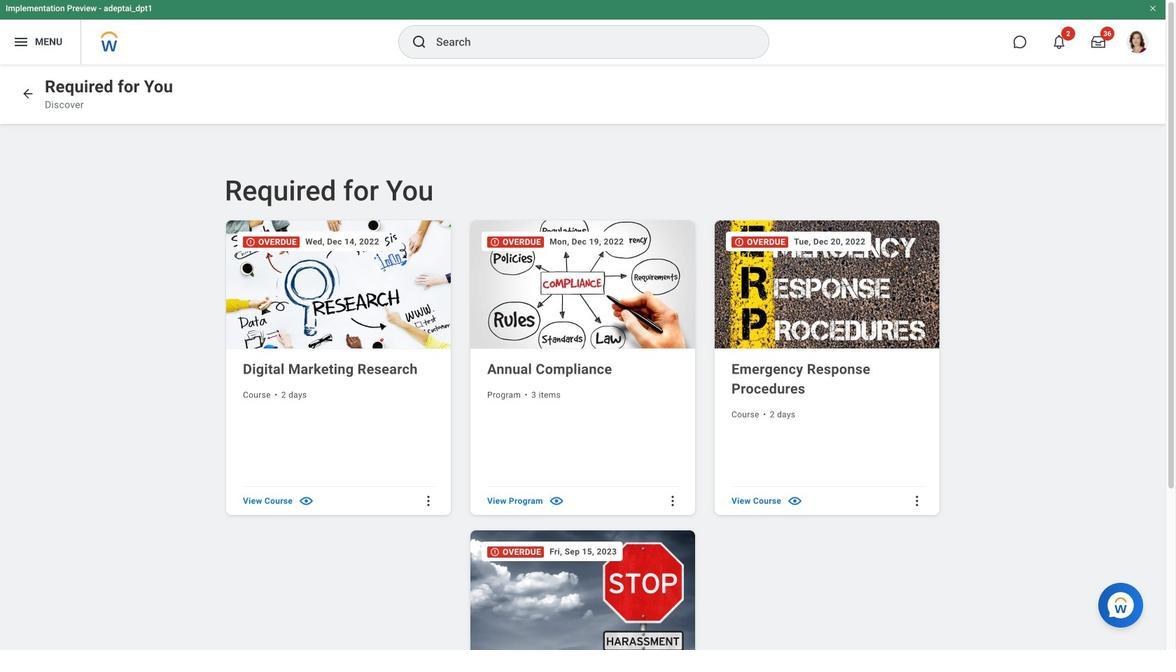 Task type: locate. For each thing, give the bounding box(es) containing it.
0 horizontal spatial related actions vertical image
[[421, 494, 436, 508]]

2 exclamation circle image from the left
[[490, 237, 500, 247]]

0 horizontal spatial exclamation circle image
[[490, 547, 500, 557]]

1 visible image from the left
[[298, 493, 315, 509]]

2 related actions vertical image from the left
[[666, 494, 680, 508]]

search image
[[411, 34, 428, 50]]

notifications large image
[[1052, 35, 1066, 49]]

1 horizontal spatial exclamation circle image
[[734, 237, 744, 247]]

related actions vertical image for visible icon for digital marketing research image
[[421, 494, 436, 508]]

workplace harassment & discrimination image
[[471, 531, 698, 650]]

exclamation circle image
[[734, 237, 744, 247], [490, 547, 500, 557]]

inbox large image
[[1092, 35, 1106, 49]]

1 vertical spatial exclamation circle image
[[490, 547, 500, 557]]

visible image
[[549, 493, 565, 509]]

2 visible image from the left
[[787, 493, 803, 509]]

exclamation circle image
[[246, 237, 256, 247], [490, 237, 500, 247]]

banner
[[0, 0, 1166, 64]]

0 vertical spatial exclamation circle image
[[734, 237, 744, 247]]

1 related actions vertical image from the left
[[421, 494, 436, 508]]

visible image
[[298, 493, 315, 509], [787, 493, 803, 509]]

1 horizontal spatial exclamation circle image
[[490, 237, 500, 247]]

Search Workday  search field
[[436, 27, 740, 57]]

profile logan mcneil image
[[1127, 31, 1149, 56]]

1 exclamation circle image from the left
[[246, 237, 256, 247]]

emergency response procedures image
[[715, 221, 942, 349]]

exclamation circle image for digital marketing research image
[[246, 237, 256, 247]]

0 horizontal spatial exclamation circle image
[[246, 237, 256, 247]]

close environment banner image
[[1149, 4, 1157, 13]]

digital marketing research image
[[226, 221, 454, 349]]

1 horizontal spatial visible image
[[787, 493, 803, 509]]

exclamation circle image for workplace harassment & discrimination image
[[490, 547, 500, 557]]

related actions vertical image
[[421, 494, 436, 508], [666, 494, 680, 508]]

visible image for digital marketing research image
[[298, 493, 315, 509]]

1 horizontal spatial related actions vertical image
[[666, 494, 680, 508]]

0 horizontal spatial visible image
[[298, 493, 315, 509]]



Task type: vqa. For each thing, say whether or not it's contained in the screenshot.
the topmost No Suggestions Yet
no



Task type: describe. For each thing, give the bounding box(es) containing it.
exclamation circle image for annual compliance image
[[490, 237, 500, 247]]

exclamation circle image for emergency response procedures image
[[734, 237, 744, 247]]

annual compliance image
[[471, 221, 698, 349]]

justify image
[[13, 34, 29, 50]]

arrow left image
[[21, 87, 35, 101]]

visible image for emergency response procedures image
[[787, 493, 803, 509]]

related actions vertical image for visible image
[[666, 494, 680, 508]]



